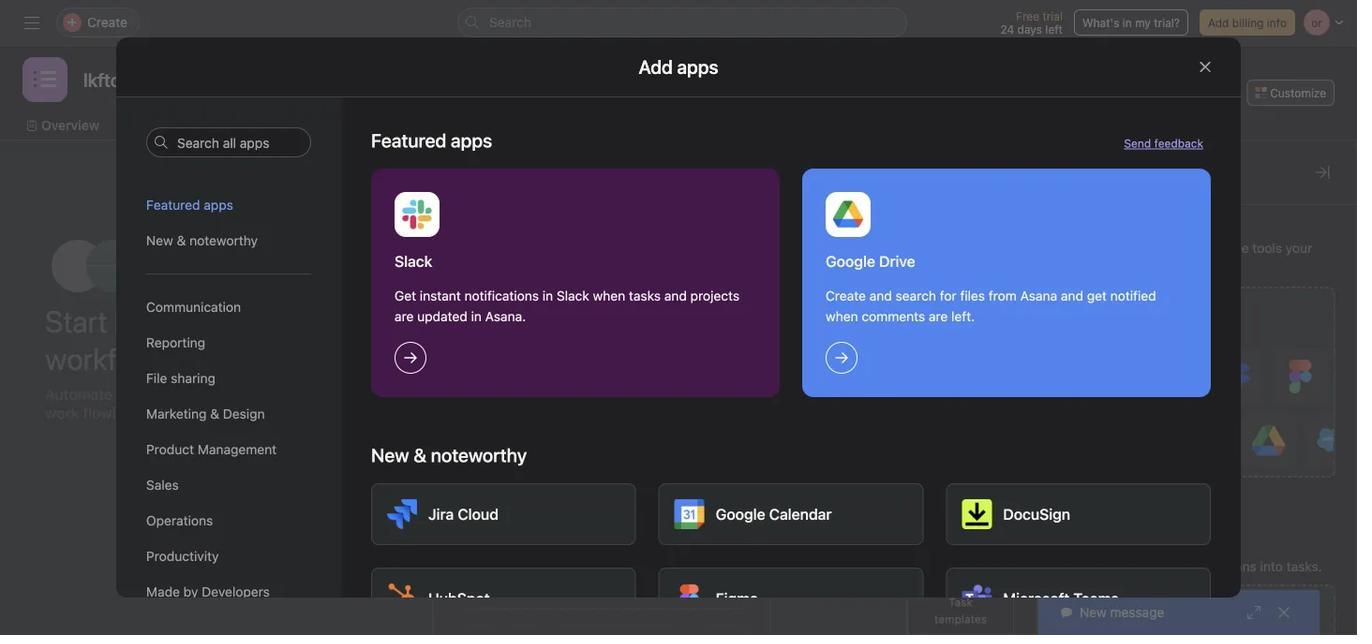 Task type: vqa. For each thing, say whether or not it's contained in the screenshot.
this project?
yes



Task type: locate. For each thing, give the bounding box(es) containing it.
1 vertical spatial a
[[566, 558, 573, 574]]

1 vertical spatial into
[[1261, 559, 1283, 575]]

and down added
[[665, 288, 687, 304]]

1 horizontal spatial forms
[[1037, 531, 1081, 549]]

form left expand new message icon
[[1197, 606, 1230, 624]]

0 vertical spatial the
[[1230, 240, 1249, 256]]

2 are from the left
[[929, 309, 948, 324]]

search list box
[[458, 8, 908, 38]]

your up two minutes
[[223, 304, 280, 339]]

new up jira cloud image
[[371, 444, 409, 466]]

into inside form submissions create a form that turns submissions into tasks
[[601, 478, 623, 493]]

are down get
[[395, 309, 414, 324]]

1 horizontal spatial form
[[1150, 559, 1179, 575]]

0 vertical spatial create
[[826, 288, 866, 304]]

1 horizontal spatial to
[[697, 258, 714, 280]]

Search all apps text field
[[146, 128, 311, 158]]

0 vertical spatial your
[[1286, 240, 1313, 256]]

create for form submissions create a form that turns submissions into tasks
[[522, 457, 562, 473]]

design
[[223, 406, 265, 422]]

submissions
[[522, 478, 597, 493], [1182, 559, 1257, 575]]

1 horizontal spatial &
[[210, 406, 219, 422]]

0 horizontal spatial &
[[177, 233, 186, 248]]

add for add billing info
[[1208, 16, 1230, 29]]

or
[[1088, 86, 1099, 99]]

sales button
[[146, 468, 311, 503]]

google drive image
[[833, 200, 863, 230]]

submissions down form submissions
[[522, 478, 597, 493]]

0 horizontal spatial new
[[146, 233, 173, 248]]

new down featured at the top left of page
[[146, 233, 173, 248]]

your
[[1286, 240, 1313, 256], [223, 304, 280, 339], [116, 386, 147, 404]]

1 vertical spatial new
[[371, 444, 409, 466]]

1 horizontal spatial are
[[929, 309, 948, 324]]

list image
[[34, 68, 56, 91]]

a down form submissions
[[566, 457, 573, 473]]

& for noteworthy
[[177, 233, 186, 248]]

1 horizontal spatial customize
[[1271, 86, 1327, 99]]

add for add app
[[1168, 308, 1196, 326]]

new inside button
[[146, 233, 173, 248]]

move
[[909, 379, 938, 392]]

projects
[[691, 288, 740, 304]]

microsoft teams button
[[946, 568, 1211, 630]]

add for add form
[[1165, 606, 1193, 624]]

0 horizontal spatial customize
[[1037, 161, 1127, 183]]

tasks inside when tasks move to this section, what should happen automatically?
[[877, 379, 906, 392]]

a inside the task templates create a template to easily standardize tasks
[[566, 558, 573, 574]]

microsoft teams
[[1003, 590, 1119, 608]]

create up the standardize
[[522, 558, 562, 574]]

reporting
[[146, 335, 205, 351]]

tools
[[1253, 240, 1283, 256]]

2 vertical spatial create
[[522, 558, 562, 574]]

asana.
[[485, 309, 526, 324]]

1 vertical spatial when
[[826, 309, 858, 324]]

2 vertical spatial your
[[116, 386, 147, 404]]

your right tools
[[1286, 240, 1313, 256]]

jira cloud
[[428, 506, 499, 524]]

to left this
[[941, 379, 952, 392]]

0 vertical spatial into
[[601, 478, 623, 493]]

your left team's
[[116, 386, 147, 404]]

into down that
[[601, 478, 623, 493]]

2 vertical spatial to
[[633, 558, 646, 574]]

customize button
[[1247, 80, 1335, 106]]

close details image
[[1315, 165, 1330, 180]]

0 horizontal spatial when
[[593, 288, 626, 304]]

info
[[1267, 16, 1287, 29]]

create inside the task templates create a template to easily standardize tasks
[[522, 558, 562, 574]]

2 horizontal spatial your
[[1286, 240, 1313, 256]]

tasks left move
[[877, 379, 906, 392]]

calendar link
[[346, 115, 417, 136]]

into left tasks.
[[1261, 559, 1283, 575]]

1 vertical spatial to
[[941, 379, 952, 392]]

what's
[[1083, 16, 1120, 29]]

submissions up add form
[[1182, 559, 1257, 575]]

slack up get
[[395, 253, 433, 270]]

file
[[146, 371, 167, 386]]

1 vertical spatial create
[[522, 457, 562, 473]]

1 horizontal spatial when
[[826, 309, 858, 324]]

& down process
[[210, 406, 219, 422]]

0 horizontal spatial form
[[577, 457, 605, 473]]

& down featured at the top left of page
[[177, 233, 186, 248]]

2 horizontal spatial form
[[1197, 606, 1230, 624]]

add left collaborators at the bottom right
[[875, 495, 899, 511]]

product management button
[[146, 432, 311, 468]]

the
[[1230, 240, 1249, 256], [1103, 261, 1122, 277]]

docusign button
[[946, 484, 1211, 546]]

a down task templates at the bottom left
[[566, 558, 573, 574]]

tasks down template
[[596, 579, 628, 594]]

add inside add app button
[[1168, 308, 1196, 326]]

1 vertical spatial forms
[[1037, 531, 1081, 549]]

added
[[639, 258, 693, 280]]

new for new & noteworthy
[[371, 444, 409, 466]]

or button
[[1083, 82, 1105, 104]]

app
[[1199, 308, 1228, 326]]

2 a from the top
[[566, 558, 573, 574]]

in right file
[[168, 341, 191, 377]]

1 vertical spatial customize
[[1037, 161, 1127, 183]]

form right 'turn' at the bottom
[[1150, 559, 1179, 575]]

apps
[[204, 197, 233, 213]]

new
[[146, 233, 173, 248], [371, 444, 409, 466]]

0 vertical spatial new
[[146, 233, 173, 248]]

0 horizontal spatial are
[[395, 309, 414, 324]]

workflow
[[45, 341, 162, 377]]

close image
[[1277, 606, 1292, 621]]

google calendar image
[[675, 500, 705, 530]]

the down integrated
[[1103, 261, 1122, 277]]

&
[[177, 233, 186, 248], [210, 406, 219, 422]]

docusign
[[1003, 506, 1071, 524]]

1 horizontal spatial new
[[371, 444, 409, 466]]

new & noteworthy button
[[146, 223, 311, 259]]

automatically
[[1037, 559, 1119, 575]]

0 vertical spatial form
[[577, 457, 605, 473]]

section
[[839, 263, 880, 276]]

templates
[[935, 613, 987, 626]]

template
[[577, 558, 630, 574]]

are
[[395, 309, 414, 324], [929, 309, 948, 324]]

add left app
[[1168, 308, 1196, 326]]

tasks inside get instant notifications in slack when tasks and projects are updated in asana.
[[629, 288, 661, 304]]

by
[[184, 585, 198, 600]]

form down form submissions
[[577, 457, 605, 473]]

0 vertical spatial slack
[[395, 253, 433, 270]]

management
[[198, 442, 277, 458]]

0 horizontal spatial forms
[[944, 504, 978, 518]]

instant
[[420, 288, 461, 304]]

add left billing
[[1208, 16, 1230, 29]]

tasks down turns
[[627, 478, 659, 493]]

calendar
[[361, 118, 417, 133]]

2 horizontal spatial to
[[941, 379, 952, 392]]

0 vertical spatial customize
[[1271, 86, 1327, 99]]

communication
[[146, 300, 241, 315]]

timeline
[[271, 118, 323, 133]]

add inside add collaborators button
[[875, 495, 899, 511]]

0 horizontal spatial to
[[633, 558, 646, 574]]

productivity button
[[146, 539, 311, 575]]

create inside form submissions create a form that turns submissions into tasks
[[522, 457, 562, 473]]

add inside add form button
[[1165, 606, 1193, 624]]

process
[[202, 386, 258, 404]]

free trial 24 days left
[[1001, 9, 1063, 36]]

1 a from the top
[[566, 457, 573, 473]]

untitled
[[839, 290, 894, 308]]

are up task
[[929, 309, 948, 324]]

form
[[577, 457, 605, 473], [1150, 559, 1179, 575], [1197, 606, 1230, 624]]

a inside form submissions create a form that turns submissions into tasks
[[566, 457, 573, 473]]

slack down will
[[557, 288, 589, 304]]

team
[[1037, 261, 1067, 277]]

expand new message image
[[1247, 606, 1262, 621]]

tasks down added
[[629, 288, 661, 304]]

when inside get instant notifications in slack when tasks and projects are updated in asana.
[[593, 288, 626, 304]]

0 horizontal spatial into
[[601, 478, 623, 493]]

2 vertical spatial form
[[1197, 606, 1230, 624]]

how
[[490, 258, 528, 280]]

when down untitled
[[826, 309, 858, 324]]

tasks inside the task templates create a template to easily standardize tasks
[[596, 579, 628, 594]]

hubspot
[[428, 590, 490, 608]]

1 horizontal spatial submissions
[[1182, 559, 1257, 575]]

forms left docusign
[[944, 504, 978, 518]]

in left my
[[1123, 16, 1132, 29]]

1 vertical spatial &
[[210, 406, 219, 422]]

tasks up "this project?"
[[564, 258, 609, 280]]

customize down send
[[1037, 161, 1127, 183]]

when down be
[[593, 288, 626, 304]]

made
[[146, 585, 180, 600]]

0 vertical spatial forms
[[944, 504, 978, 518]]

search button
[[458, 8, 908, 38]]

customize inside dropdown button
[[1271, 86, 1327, 99]]

untitled section
[[839, 290, 949, 308]]

create down section
[[826, 288, 866, 304]]

form inside form submissions create a form that turns submissions into tasks
[[577, 457, 605, 473]]

1 horizontal spatial your
[[223, 304, 280, 339]]

collaborators
[[902, 495, 982, 511]]

0 horizontal spatial the
[[1103, 261, 1122, 277]]

build integrated workflows with the tools your team uses the most.
[[1037, 240, 1313, 277]]

new & noteworthy
[[146, 233, 258, 248]]

0 vertical spatial a
[[566, 457, 573, 473]]

0 horizontal spatial submissions
[[522, 478, 597, 493]]

add inside add billing info button
[[1208, 16, 1230, 29]]

in
[[1123, 16, 1132, 29], [543, 288, 553, 304], [471, 309, 482, 324], [168, 341, 191, 377]]

0 vertical spatial submissions
[[522, 478, 597, 493]]

0 vertical spatial to
[[697, 258, 714, 280]]

featured apps button
[[146, 188, 311, 223]]

for
[[940, 288, 957, 304]]

trial?
[[1154, 16, 1180, 29]]

to inside the task templates create a template to easily standardize tasks
[[633, 558, 646, 574]]

form submissions
[[522, 437, 635, 453]]

0 vertical spatial when
[[593, 288, 626, 304]]

developers
[[202, 585, 270, 600]]

tasks
[[564, 258, 609, 280], [629, 288, 661, 304], [877, 379, 906, 392], [627, 478, 659, 493], [596, 579, 628, 594]]

to up projects
[[697, 258, 714, 280]]

0 vertical spatial &
[[177, 233, 186, 248]]

1 vertical spatial slack
[[557, 288, 589, 304]]

customize down info
[[1271, 86, 1327, 99]]

this
[[955, 379, 975, 392]]

form submissions create a form that turns submissions into tasks
[[522, 437, 667, 493]]

board
[[197, 118, 233, 133]]

the right with
[[1230, 240, 1249, 256]]

forms up automatically
[[1037, 531, 1081, 549]]

billing
[[1233, 16, 1264, 29]]

add down automatically turn form submissions into tasks.
[[1165, 606, 1193, 624]]

keep
[[291, 386, 325, 404]]

and left keep
[[262, 386, 288, 404]]

updated
[[417, 309, 468, 324]]

create down form submissions
[[522, 457, 562, 473]]

1
[[862, 330, 867, 343]]

most.
[[1126, 261, 1160, 277]]

slack image
[[402, 200, 432, 230]]

operations button
[[146, 503, 311, 539]]

1 horizontal spatial slack
[[557, 288, 589, 304]]

1 horizontal spatial into
[[1261, 559, 1283, 575]]

to left easily in the bottom of the page
[[633, 558, 646, 574]]

in inside start building your workflow in two minutes automate your team's process and keep work flowing.
[[168, 341, 191, 377]]

1 are from the left
[[395, 309, 414, 324]]

None text field
[[79, 63, 156, 97]]

that
[[608, 457, 632, 473]]



Task type: describe. For each thing, give the bounding box(es) containing it.
work flowing.
[[45, 405, 138, 422]]

google calendar button
[[659, 484, 924, 546]]

your inside build integrated workflows with the tools your team uses the most.
[[1286, 240, 1313, 256]]

this project?
[[550, 284, 654, 306]]

are inside get instant notifications in slack when tasks and projects are updated in asana.
[[395, 309, 414, 324]]

search
[[489, 15, 532, 30]]

when
[[843, 379, 874, 392]]

what's in my trial? button
[[1074, 9, 1189, 36]]

send feedback
[[1124, 137, 1204, 150]]

1 incomplete task
[[862, 330, 954, 343]]

featured
[[146, 197, 200, 213]]

marketing & design
[[146, 406, 265, 422]]

figma
[[716, 590, 758, 608]]

free
[[1016, 9, 1040, 23]]

task
[[949, 596, 973, 609]]

incomplete
[[870, 330, 929, 343]]

create for task templates create a template to easily standardize tasks
[[522, 558, 562, 574]]

and inside get instant notifications in slack when tasks and projects are updated in asana.
[[665, 288, 687, 304]]

file sharing button
[[146, 361, 311, 397]]

featured apps
[[371, 129, 492, 151]]

list link
[[122, 115, 159, 136]]

notified
[[1111, 288, 1157, 304]]

communication button
[[146, 290, 311, 325]]

in inside button
[[1123, 16, 1132, 29]]

are inside create and search for files from asana and get notified when comments are left.
[[929, 309, 948, 324]]

task templates
[[935, 596, 987, 626]]

made by developers button
[[146, 575, 311, 610]]

create inside create and search for files from asana and get notified when comments are left.
[[826, 288, 866, 304]]

hubspot image
[[387, 584, 417, 614]]

send feedback link
[[1124, 135, 1204, 152]]

docusign image
[[962, 500, 992, 530]]

operations
[[146, 513, 213, 529]]

get
[[1087, 288, 1107, 304]]

automatically?
[[886, 396, 965, 409]]

share button
[[1169, 80, 1231, 106]]

marketing
[[146, 406, 207, 422]]

1 vertical spatial form
[[1150, 559, 1179, 575]]

add billing info button
[[1200, 9, 1296, 36]]

days
[[1018, 23, 1043, 36]]

task templates create a template to easily standardize tasks
[[522, 539, 684, 594]]

list
[[137, 118, 159, 133]]

building
[[114, 304, 217, 339]]

start
[[45, 304, 108, 339]]

& for design
[[210, 406, 219, 422]]

to inside how will tasks be added to this project?
[[697, 258, 714, 280]]

new message
[[1080, 605, 1165, 621]]

24
[[1001, 23, 1015, 36]]

in down will
[[543, 288, 553, 304]]

microsoft teams image
[[962, 584, 992, 614]]

add collaborators button
[[839, 480, 1130, 527]]

add form
[[1165, 606, 1230, 624]]

with
[[1201, 240, 1226, 256]]

from
[[989, 288, 1017, 304]]

automate
[[45, 386, 113, 404]]

to inside when tasks move to this section, what should happen automatically?
[[941, 379, 952, 392]]

easily
[[649, 558, 684, 574]]

add for add collaborators
[[875, 495, 899, 511]]

search
[[896, 288, 937, 304]]

new for new & noteworthy
[[146, 233, 173, 248]]

get instant notifications in slack when tasks and projects are updated in asana.
[[395, 288, 740, 324]]

figma image
[[675, 584, 705, 614]]

0 horizontal spatial slack
[[395, 253, 433, 270]]

add form button
[[1037, 585, 1336, 636]]

1 vertical spatial submissions
[[1182, 559, 1257, 575]]

0 horizontal spatial your
[[116, 386, 147, 404]]

board link
[[182, 115, 233, 136]]

untitled section button
[[839, 282, 1130, 316]]

feedback
[[1155, 137, 1204, 150]]

1 vertical spatial the
[[1103, 261, 1122, 277]]

marketing & design button
[[146, 397, 311, 432]]

tasks inside how will tasks be added to this project?
[[564, 258, 609, 280]]

and up comments
[[870, 288, 892, 304]]

happen
[[843, 396, 883, 409]]

and left get
[[1061, 288, 1084, 304]]

productivity
[[146, 549, 219, 564]]

when inside create and search for files from asana and get notified when comments are left.
[[826, 309, 858, 324]]

how will tasks be added to this project?
[[490, 258, 714, 306]]

share
[[1192, 86, 1223, 99]]

a for template
[[566, 558, 573, 574]]

and inside start building your workflow in two minutes automate your team's process and keep work flowing.
[[262, 386, 288, 404]]

section,
[[978, 379, 1022, 392]]

tasks inside form submissions create a form that turns submissions into tasks
[[627, 478, 659, 493]]

sharing
[[171, 371, 216, 386]]

should
[[1055, 379, 1091, 392]]

product
[[146, 442, 194, 458]]

build
[[1037, 240, 1067, 256]]

form inside button
[[1197, 606, 1230, 624]]

section
[[898, 290, 949, 308]]

what's in my trial?
[[1083, 16, 1180, 29]]

add app
[[1168, 308, 1228, 326]]

close this dialog image
[[1198, 60, 1213, 75]]

reporting button
[[146, 325, 311, 361]]

team's
[[151, 386, 198, 404]]

options
[[487, 393, 528, 406]]

task
[[932, 330, 954, 343]]

comments
[[862, 309, 925, 324]]

turns
[[636, 457, 667, 473]]

1 vertical spatial your
[[223, 304, 280, 339]]

my
[[1136, 16, 1151, 29]]

google calendar
[[716, 506, 832, 524]]

left.
[[952, 309, 975, 324]]

1 horizontal spatial the
[[1230, 240, 1249, 256]]

will
[[532, 258, 560, 280]]

product management
[[146, 442, 277, 458]]

timeline link
[[256, 115, 323, 136]]

file sharing
[[146, 371, 216, 386]]

jira cloud image
[[387, 500, 417, 530]]

more
[[457, 393, 484, 406]]

slack inside get instant notifications in slack when tasks and projects are updated in asana.
[[557, 288, 589, 304]]

a for form
[[566, 457, 573, 473]]

send
[[1124, 137, 1152, 150]]

noteworthy
[[190, 233, 258, 248]]

add billing info
[[1208, 16, 1287, 29]]

create and search for files from asana and get notified when comments are left.
[[826, 288, 1157, 324]]

notifications
[[465, 288, 539, 304]]

in left asana.
[[471, 309, 482, 324]]

new & noteworthy
[[371, 444, 527, 466]]

submissions inside form submissions create a form that turns submissions into tasks
[[522, 478, 597, 493]]



